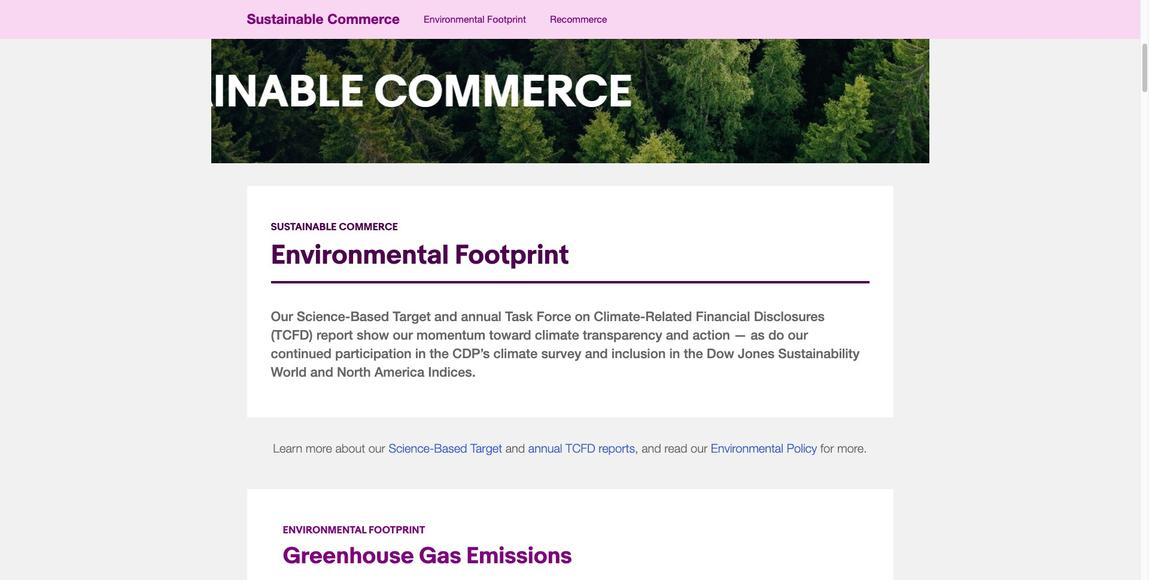 Task type: describe. For each thing, give the bounding box(es) containing it.
1 vertical spatial annual
[[529, 442, 563, 456]]

sustainable
[[60, 66, 348, 116]]

indices.
[[428, 365, 476, 380]]

as
[[751, 328, 765, 343]]

sustainability
[[779, 346, 860, 362]]

sustainable commerce
[[60, 66, 617, 116]]

climate-
[[594, 309, 646, 325]]

1 vertical spatial environmental footprint
[[271, 240, 569, 270]]

more
[[306, 442, 332, 456]]

our science-based target and annual task force on climate-related financial disclosures (tcfd) report show our momentum toward climate transparency and action — as do our continued participation in the cdp's climate survey and inclusion in the dow jones sustainability world and north america indices.
[[271, 309, 860, 380]]

world
[[271, 365, 307, 380]]

environmental footprint link
[[424, 13, 526, 30]]

continued
[[271, 346, 332, 362]]

sub navigation navigation
[[0, 0, 1141, 39]]

momentum
[[417, 328, 486, 343]]

policy
[[787, 442, 818, 456]]

show
[[357, 328, 389, 343]]

report
[[317, 328, 353, 343]]

our right "about"
[[369, 442, 386, 456]]

1 vertical spatial footprint
[[455, 240, 569, 270]]

gas
[[419, 544, 462, 569]]

commerce
[[358, 66, 617, 116]]

sustainable commerce link
[[247, 11, 400, 27]]

reports
[[599, 442, 635, 456]]

1 horizontal spatial science-
[[389, 442, 434, 456]]

environmental footprint inside sub navigation "navigation"
[[424, 13, 526, 25]]

emissions
[[467, 544, 572, 569]]

cdp's
[[453, 346, 490, 362]]

force
[[537, 309, 572, 325]]

annual inside our science-based target and annual task force on climate-related financial disclosures (tcfd) report show our momentum toward climate transparency and action — as do our continued participation in the cdp's climate survey and inclusion in the dow jones sustainability world and north america indices.
[[461, 309, 502, 325]]

survey
[[542, 346, 582, 362]]

target inside our science-based target and annual task force on climate-related financial disclosures (tcfd) report show our momentum toward climate transparency and action — as do our continued participation in the cdp's climate survey and inclusion in the dow jones sustainability world and north america indices.
[[393, 309, 431, 325]]

participation
[[335, 346, 412, 362]]

annual tcfd reports link
[[529, 442, 635, 456]]

toward
[[489, 328, 532, 343]]

science-based target link
[[389, 442, 503, 456]]

footprint inside sub navigation "navigation"
[[488, 13, 526, 25]]

our right show
[[393, 328, 413, 343]]



Task type: locate. For each thing, give the bounding box(es) containing it.
climate down toward
[[494, 346, 538, 362]]

our right the read
[[691, 442, 708, 456]]

0 vertical spatial sustainable
[[247, 11, 324, 27]]

1 vertical spatial target
[[471, 442, 503, 456]]

inclusion
[[612, 346, 666, 362]]

0 vertical spatial based
[[351, 309, 389, 325]]

0 vertical spatial footprint
[[488, 13, 526, 25]]

dow
[[707, 346, 735, 362]]

for
[[821, 442, 835, 456]]

sustainable commerce inside sub navigation "navigation"
[[247, 11, 400, 27]]

climate
[[535, 328, 579, 343], [494, 346, 538, 362]]

0 vertical spatial climate
[[535, 328, 579, 343]]

1 vertical spatial commerce
[[339, 222, 398, 233]]

2 in from the left
[[670, 346, 681, 362]]

jones
[[738, 346, 775, 362]]

0 vertical spatial sustainable commerce
[[247, 11, 400, 27]]

learn
[[273, 442, 303, 456]]

footprint
[[488, 13, 526, 25], [455, 240, 569, 270], [369, 525, 425, 536]]

annual up toward
[[461, 309, 502, 325]]

commerce inside sub navigation "navigation"
[[328, 11, 400, 27]]

read
[[665, 442, 688, 456]]

commerce
[[328, 11, 400, 27], [339, 222, 398, 233]]

annual left "tcfd"
[[529, 442, 563, 456]]

2 vertical spatial environmental footprint
[[283, 525, 425, 536]]

0 horizontal spatial annual
[[461, 309, 502, 325]]

0 horizontal spatial target
[[393, 309, 431, 325]]

climate down force
[[535, 328, 579, 343]]

1 vertical spatial based
[[434, 442, 467, 456]]

0 vertical spatial science-
[[297, 309, 351, 325]]

sustainable
[[247, 11, 324, 27], [271, 222, 337, 233]]

our down disclosures
[[788, 328, 808, 343]]

decorative image image
[[211, 0, 930, 163]]

about
[[336, 442, 365, 456]]

related
[[646, 309, 693, 325]]

recommerce link
[[550, 13, 608, 30]]

1 vertical spatial sustainable commerce
[[271, 222, 398, 233]]

in right inclusion
[[670, 346, 681, 362]]

annual
[[461, 309, 502, 325], [529, 442, 563, 456]]

financial
[[696, 309, 751, 325]]

and
[[435, 309, 458, 325], [666, 328, 689, 343], [585, 346, 608, 362], [311, 365, 333, 380], [506, 442, 525, 456], [642, 442, 662, 456]]

(tcfd)
[[271, 328, 313, 343]]

1 vertical spatial science-
[[389, 442, 434, 456]]

1 the from the left
[[430, 346, 449, 362]]

1 horizontal spatial the
[[684, 346, 704, 362]]

2 vertical spatial footprint
[[369, 525, 425, 536]]

sustainable commerce
[[247, 11, 400, 27], [271, 222, 398, 233]]

north
[[337, 365, 371, 380]]

greenhouse
[[283, 544, 414, 569]]

0 vertical spatial annual
[[461, 309, 502, 325]]

0 vertical spatial target
[[393, 309, 431, 325]]

our
[[393, 328, 413, 343], [788, 328, 808, 343], [369, 442, 386, 456], [691, 442, 708, 456]]

science- inside our science-based target and annual task force on climate-related financial disclosures (tcfd) report show our momentum toward climate transparency and action — as do our continued participation in the cdp's climate survey and inclusion in the dow jones sustainability world and north america indices.
[[297, 309, 351, 325]]

recommerce
[[550, 13, 608, 25]]

target
[[393, 309, 431, 325], [471, 442, 503, 456]]

1 horizontal spatial based
[[434, 442, 467, 456]]

1 vertical spatial climate
[[494, 346, 538, 362]]

the down action
[[684, 346, 704, 362]]

1 vertical spatial sustainable
[[271, 222, 337, 233]]

based inside our science-based target and annual task force on climate-related financial disclosures (tcfd) report show our momentum toward climate transparency and action — as do our continued participation in the cdp's climate survey and inclusion in the dow jones sustainability world and north america indices.
[[351, 309, 389, 325]]

the
[[430, 346, 449, 362], [684, 346, 704, 362]]

,
[[635, 442, 639, 456]]

0 horizontal spatial the
[[430, 346, 449, 362]]

sustainable inside sub navigation "navigation"
[[247, 11, 324, 27]]

1 horizontal spatial in
[[670, 346, 681, 362]]

1 horizontal spatial target
[[471, 442, 503, 456]]

tcfd
[[566, 442, 596, 456]]

disclosures
[[754, 309, 825, 325]]

on
[[575, 309, 591, 325]]

action
[[693, 328, 731, 343]]

0 vertical spatial environmental footprint
[[424, 13, 526, 25]]

transparency
[[583, 328, 663, 343]]

environmental
[[424, 13, 485, 25], [271, 240, 449, 270], [711, 442, 784, 456], [283, 525, 367, 536]]

0 horizontal spatial science-
[[297, 309, 351, 325]]

in
[[415, 346, 426, 362], [670, 346, 681, 362]]

the down momentum
[[430, 346, 449, 362]]

america
[[375, 365, 425, 380]]

2 the from the left
[[684, 346, 704, 362]]

our
[[271, 309, 293, 325]]

science-
[[297, 309, 351, 325], [389, 442, 434, 456]]

based
[[351, 309, 389, 325], [434, 442, 467, 456]]

environmental policy link
[[711, 442, 818, 456]]

more.
[[838, 442, 868, 456]]

0 vertical spatial commerce
[[328, 11, 400, 27]]

learn more about our science-based target and annual tcfd reports , and read our environmental policy for more.
[[273, 442, 868, 456]]

environmental footprint
[[424, 13, 526, 25], [271, 240, 569, 270], [283, 525, 425, 536]]

greenhouse gas emissions
[[283, 544, 572, 569]]

—
[[734, 328, 747, 343]]

task
[[505, 309, 533, 325]]

do
[[769, 328, 785, 343]]

in up america
[[415, 346, 426, 362]]

0 horizontal spatial in
[[415, 346, 426, 362]]

environmental inside sub navigation "navigation"
[[424, 13, 485, 25]]

1 horizontal spatial annual
[[529, 442, 563, 456]]

0 horizontal spatial based
[[351, 309, 389, 325]]

1 in from the left
[[415, 346, 426, 362]]



Task type: vqa. For each thing, say whether or not it's contained in the screenshot.
action at the right bottom
yes



